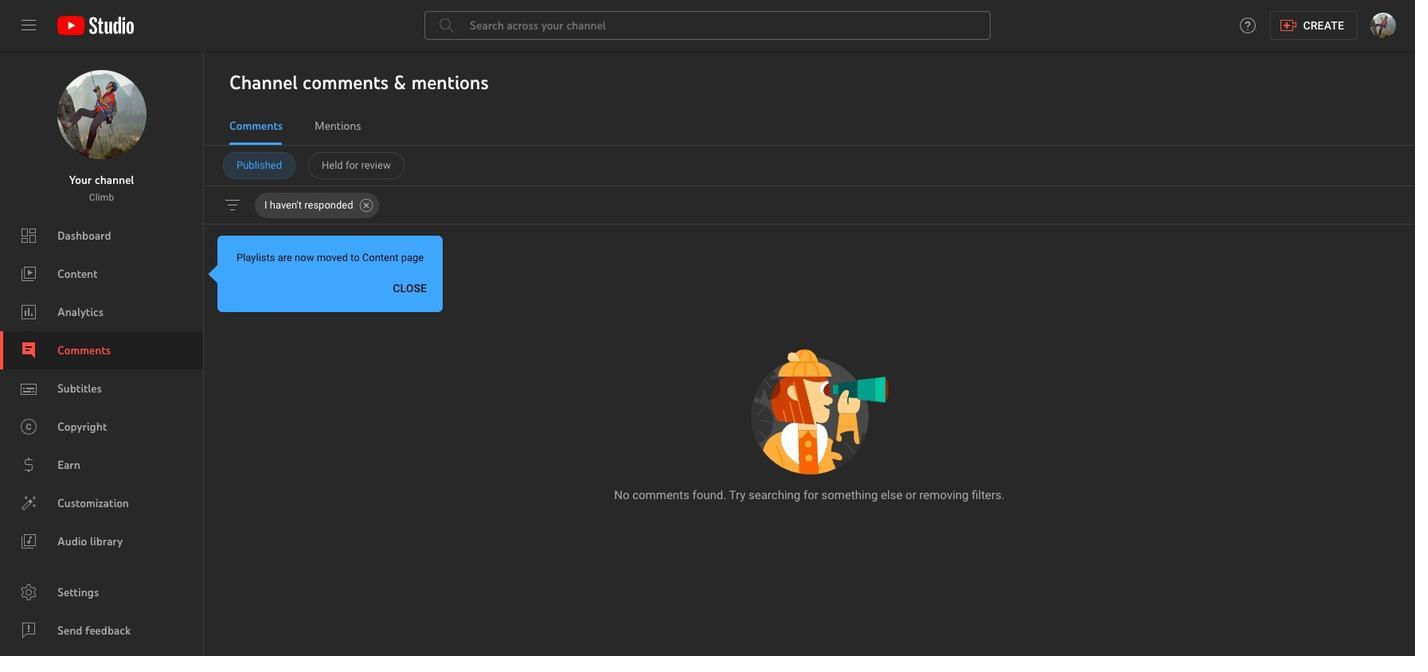 Task type: vqa. For each thing, say whether or not it's contained in the screenshot.
Go
no



Task type: locate. For each thing, give the bounding box(es) containing it.
0 vertical spatial content
[[362, 252, 399, 264]]

1 vertical spatial comments
[[633, 488, 690, 503]]

audio library
[[57, 535, 123, 549]]

0 horizontal spatial comments
[[57, 343, 111, 358]]

found.
[[693, 488, 727, 503]]

published button
[[223, 152, 296, 179]]

close
[[393, 282, 427, 295]]

content inside close "dialog"
[[362, 252, 399, 264]]

1 vertical spatial comments
[[57, 343, 111, 358]]

comments for found.
[[633, 488, 690, 503]]

customization button
[[0, 484, 203, 523]]

comments up published
[[229, 119, 283, 133]]

are
[[278, 252, 292, 264]]

now
[[295, 252, 314, 264]]

send feedback
[[57, 624, 131, 638]]

page
[[401, 252, 424, 264]]

content
[[362, 252, 399, 264], [57, 267, 98, 281]]

account image
[[1371, 13, 1397, 38]]

1 horizontal spatial comments
[[633, 488, 690, 503]]

filters.
[[972, 488, 1005, 503]]

for right the searching
[[804, 488, 819, 503]]

comments right no
[[633, 488, 690, 503]]

audio library link
[[0, 523, 203, 561]]

settings
[[57, 586, 99, 600]]

comments button
[[0, 331, 203, 370]]

0 horizontal spatial comments
[[303, 70, 389, 94]]

dashboard
[[57, 229, 111, 243]]

close dialog
[[209, 236, 443, 312]]

0 vertical spatial for
[[346, 159, 359, 171]]

1 horizontal spatial comments
[[229, 119, 283, 133]]

copyright button
[[0, 408, 203, 446]]

subtitles
[[57, 382, 102, 396]]

mentions
[[315, 119, 361, 133]]

0 horizontal spatial content
[[57, 267, 98, 281]]

1 horizontal spatial for
[[804, 488, 819, 503]]

0 horizontal spatial for
[[346, 159, 359, 171]]

comments inside comments button
[[57, 343, 111, 358]]

your
[[69, 173, 92, 187]]

content up analytics
[[57, 267, 98, 281]]

responded
[[305, 199, 353, 211]]

send feedback button
[[0, 612, 203, 650]]

send
[[57, 624, 82, 638]]

earn link
[[0, 446, 203, 484]]

feedback
[[85, 624, 131, 638]]

for
[[346, 159, 359, 171], [804, 488, 819, 503]]

i
[[265, 199, 267, 211]]

comments
[[229, 119, 283, 133], [57, 343, 111, 358]]

1 horizontal spatial content
[[362, 252, 399, 264]]

0 vertical spatial comments
[[303, 70, 389, 94]]

audio library button
[[0, 523, 203, 561]]

dashboard link
[[0, 217, 203, 255]]

comments down analytics
[[57, 343, 111, 358]]

playlists are now moved to content page
[[237, 252, 424, 264]]

for right held
[[346, 159, 359, 171]]

Search across your channel field
[[425, 11, 991, 40]]

climb image
[[57, 70, 147, 159]]

climb
[[89, 192, 114, 203]]

1 vertical spatial content
[[57, 267, 98, 281]]

analytics
[[57, 305, 104, 320]]

comments up mentions
[[303, 70, 389, 94]]

content right to at the top of the page
[[362, 252, 399, 264]]

1 vertical spatial for
[[804, 488, 819, 503]]

channel
[[229, 70, 298, 94]]

&
[[394, 70, 407, 94]]

mentions
[[412, 70, 489, 94]]

audio
[[57, 535, 87, 549]]

subtitles button
[[0, 370, 203, 408]]

i haven't responded
[[265, 199, 353, 211]]

comments
[[303, 70, 389, 94], [633, 488, 690, 503]]

0 vertical spatial comments
[[229, 119, 283, 133]]



Task type: describe. For each thing, give the bounding box(es) containing it.
dashboard button
[[0, 217, 203, 255]]

library
[[90, 535, 123, 549]]

settings button
[[0, 574, 203, 612]]

create button
[[1271, 11, 1358, 40]]

copyright link
[[0, 408, 203, 446]]

your channel climb
[[69, 173, 134, 203]]

earn
[[57, 458, 80, 472]]

held for review
[[322, 159, 391, 171]]

held
[[322, 159, 343, 171]]

content link
[[0, 255, 203, 293]]

try
[[730, 488, 746, 503]]

customization
[[57, 496, 129, 511]]

analytics link
[[0, 293, 203, 331]]

close button
[[387, 274, 434, 303]]

playlists
[[237, 252, 275, 264]]

for inside button
[[346, 159, 359, 171]]

channel comments & mentions
[[229, 70, 489, 94]]

copyright
[[57, 420, 107, 434]]

channel
[[95, 173, 134, 187]]

haven't
[[270, 199, 302, 211]]

content button
[[0, 255, 203, 293]]

searching
[[749, 488, 801, 503]]

content inside button
[[57, 267, 98, 281]]

to
[[351, 252, 360, 264]]

moved
[[317, 252, 348, 264]]

i haven't responded button
[[255, 193, 379, 218]]

removing
[[920, 488, 969, 503]]

no comments found. try searching for something else or removing filters.
[[614, 488, 1005, 503]]

customization link
[[0, 484, 203, 523]]

comments link
[[0, 331, 203, 370]]

else
[[881, 488, 903, 503]]

earn button
[[0, 446, 203, 484]]

create
[[1304, 19, 1345, 32]]

analytics button
[[0, 293, 203, 331]]

subtitles link
[[0, 370, 203, 408]]

published
[[237, 159, 282, 171]]

or
[[906, 488, 917, 503]]

review
[[361, 159, 391, 171]]

comments for &
[[303, 70, 389, 94]]

no
[[614, 488, 630, 503]]

held for review button
[[308, 152, 404, 179]]

something
[[822, 488, 878, 503]]



